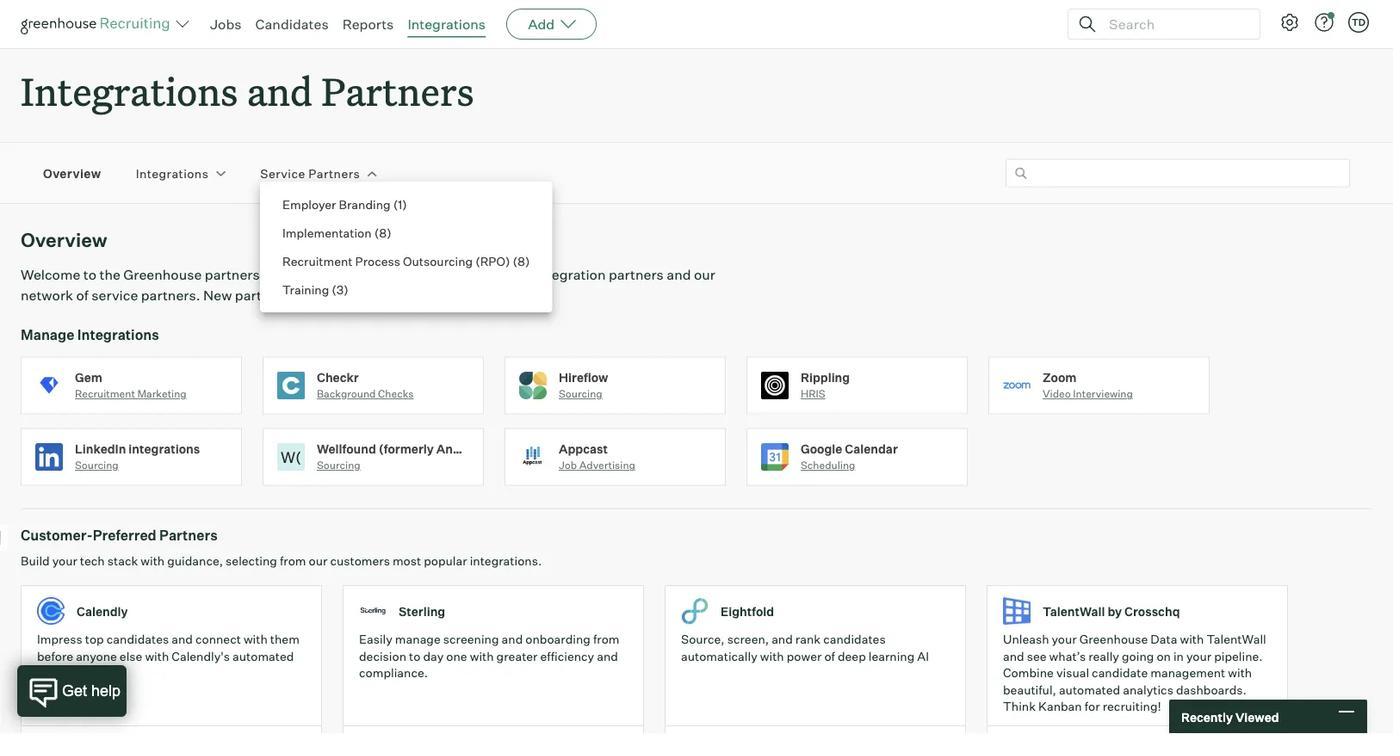 Task type: locate. For each thing, give the bounding box(es) containing it.
checks
[[378, 388, 414, 401]]

0 vertical spatial partners
[[322, 65, 474, 116]]

from
[[280, 554, 306, 569], [593, 632, 620, 647]]

unleash
[[1003, 632, 1049, 647]]

0 horizontal spatial integrations link
[[136, 165, 209, 182]]

1 horizontal spatial recruitment
[[282, 254, 353, 269]]

0 vertical spatial recruitment
[[282, 254, 353, 269]]

0 horizontal spatial of
[[76, 287, 89, 304]]

process
[[355, 254, 400, 269]]

8 up process
[[379, 225, 387, 240]]

with down screen,
[[760, 649, 784, 664]]

service
[[91, 287, 138, 304]]

linkedin
[[75, 442, 126, 457]]

greenhouse inside welcome to the greenhouse partnerships page where you can explore our 450+ integration partners and our network of service partners. new partners are just a click away.
[[123, 266, 202, 284]]

zoom
[[1043, 370, 1077, 385]]

1 candidates from the left
[[107, 632, 169, 647]]

one
[[446, 649, 467, 664]]

most
[[393, 554, 421, 569]]

with down screening
[[470, 649, 494, 664]]

reports
[[342, 16, 394, 33]]

menu
[[260, 182, 552, 313]]

1 vertical spatial your
[[1052, 632, 1077, 647]]

really
[[1089, 649, 1120, 664]]

2 candidates from the left
[[824, 632, 886, 647]]

( up process
[[374, 225, 379, 240]]

8
[[379, 225, 387, 240], [518, 254, 525, 269]]

gem recruitment marketing
[[75, 370, 187, 401]]

0 horizontal spatial your
[[52, 554, 77, 569]]

automated up for
[[1059, 683, 1121, 698]]

to inside easily manage screening and onboarding from decision to day one with greater efficiency and compliance.
[[409, 649, 421, 664]]

new
[[203, 287, 232, 304]]

with inside source, screen, and rank candidates automatically with power of deep learning ai
[[760, 649, 784, 664]]

None text field
[[1006, 159, 1350, 187]]

learning
[[869, 649, 915, 664]]

partners up guidance,
[[159, 527, 218, 544]]

integration
[[535, 266, 606, 284]]

onboarding
[[526, 632, 591, 647]]

greenhouse up "partners." on the top left of the page
[[123, 266, 202, 284]]

2 vertical spatial your
[[1187, 649, 1212, 664]]

partners for integrations and partners
[[322, 65, 474, 116]]

candidates up deep
[[824, 632, 886, 647]]

0 vertical spatial to
[[83, 266, 96, 284]]

job
[[559, 459, 577, 472]]

automated down them on the bottom of page
[[233, 649, 294, 664]]

partners
[[322, 65, 474, 116], [308, 166, 360, 181], [159, 527, 218, 544]]

1 horizontal spatial talentwall
[[1207, 632, 1267, 647]]

outsourcing
[[403, 254, 473, 269]]

selecting
[[226, 554, 277, 569]]

( left a
[[332, 282, 337, 297]]

to down manage
[[409, 649, 421, 664]]

recently
[[1182, 710, 1233, 725]]

partners up employer branding ( 1 )
[[308, 166, 360, 181]]

1 horizontal spatial from
[[593, 632, 620, 647]]

training
[[282, 282, 329, 297]]

1 vertical spatial 8
[[518, 254, 525, 269]]

integrations and partners
[[21, 65, 474, 116]]

from up 'efficiency'
[[593, 632, 620, 647]]

calendly
[[77, 604, 128, 619]]

your for build
[[52, 554, 77, 569]]

network
[[21, 287, 73, 304]]

1 vertical spatial partners
[[235, 287, 290, 304]]

1 horizontal spatial of
[[825, 649, 835, 664]]

sourcing inside linkedin integrations sourcing
[[75, 459, 119, 472]]

partnerships
[[205, 266, 287, 284]]

candidates
[[107, 632, 169, 647], [824, 632, 886, 647]]

1 horizontal spatial sourcing
[[317, 459, 361, 472]]

manage integrations
[[21, 326, 159, 343]]

build
[[21, 554, 50, 569]]

0 vertical spatial 8
[[379, 225, 387, 240]]

dashboards.
[[1176, 683, 1247, 698]]

recruitment
[[282, 254, 353, 269], [75, 388, 135, 401]]

( right branding
[[393, 197, 398, 212]]

think
[[1003, 700, 1036, 715]]

0 vertical spatial talentwall
[[1043, 604, 1105, 619]]

your down customer-
[[52, 554, 77, 569]]

integrations.
[[470, 554, 542, 569]]

2 vertical spatial partners
[[159, 527, 218, 544]]

1 horizontal spatial automated
[[1059, 683, 1121, 698]]

talentwall left by
[[1043, 604, 1105, 619]]

branding
[[339, 197, 391, 212]]

1 horizontal spatial our
[[472, 266, 493, 284]]

where
[[325, 266, 365, 284]]

overview
[[43, 166, 101, 181], [21, 228, 107, 252]]

0 vertical spatial integrations link
[[408, 16, 486, 33]]

recruitment up the training ( 3 )
[[282, 254, 353, 269]]

of left service
[[76, 287, 89, 304]]

overview link
[[43, 165, 101, 182]]

sourcing down hireflow
[[559, 388, 603, 401]]

sourcing down wellfound
[[317, 459, 361, 472]]

with right 'stack'
[[141, 554, 165, 569]]

1 horizontal spatial greenhouse
[[1080, 632, 1148, 647]]

1 vertical spatial greenhouse
[[1080, 632, 1148, 647]]

to left the at the top of the page
[[83, 266, 96, 284]]

0 vertical spatial partners
[[609, 266, 664, 284]]

1 vertical spatial talentwall
[[1207, 632, 1267, 647]]

impress
[[37, 632, 82, 647]]

on
[[1157, 649, 1171, 664]]

(
[[393, 197, 398, 212], [374, 225, 379, 240], [513, 254, 518, 269], [332, 282, 337, 297]]

sourcing down the linkedin
[[75, 459, 119, 472]]

and inside welcome to the greenhouse partnerships page where you can explore our 450+ integration partners and our network of service partners. new partners are just a click away.
[[667, 266, 691, 284]]

marketing
[[137, 388, 187, 401]]

0 horizontal spatial greenhouse
[[123, 266, 202, 284]]

1 vertical spatial from
[[593, 632, 620, 647]]

0 vertical spatial automated
[[233, 649, 294, 664]]

integrations
[[129, 442, 200, 457]]

partners right integration
[[609, 266, 664, 284]]

0 horizontal spatial our
[[309, 554, 328, 569]]

0 horizontal spatial recruitment
[[75, 388, 135, 401]]

talentwall up pipeline.
[[1207, 632, 1267, 647]]

with up in
[[1180, 632, 1204, 647]]

1 horizontal spatial to
[[409, 649, 421, 664]]

checkr background checks
[[317, 370, 414, 401]]

1 horizontal spatial your
[[1052, 632, 1077, 647]]

0 horizontal spatial candidates
[[107, 632, 169, 647]]

2 horizontal spatial our
[[694, 266, 716, 284]]

8 right (rpo)
[[518, 254, 525, 269]]

) up process
[[387, 225, 392, 240]]

wellfound
[[317, 442, 376, 457]]

partners down 'partnerships'
[[235, 287, 290, 304]]

checkr
[[317, 370, 359, 385]]

partners down reports link
[[322, 65, 474, 116]]

of inside source, screen, and rank candidates automatically with power of deep learning ai
[[825, 649, 835, 664]]

recently viewed
[[1182, 710, 1279, 725]]

0 horizontal spatial to
[[83, 266, 96, 284]]

0 horizontal spatial from
[[280, 554, 306, 569]]

scheduling
[[801, 459, 856, 472]]

from inside easily manage screening and onboarding from decision to day one with greater efficiency and compliance.
[[593, 632, 620, 647]]

compliance.
[[359, 666, 428, 681]]

0 horizontal spatial 8
[[379, 225, 387, 240]]

w(
[[281, 448, 301, 467]]

of left deep
[[825, 649, 835, 664]]

candidates inside impress top candidates and connect with them before anyone else with calendly's automated scheduling.
[[107, 632, 169, 647]]

of inside welcome to the greenhouse partnerships page where you can explore our 450+ integration partners and our network of service partners. new partners are just a click away.
[[76, 287, 89, 304]]

0 horizontal spatial automated
[[233, 649, 294, 664]]

click
[[354, 287, 384, 304]]

td button
[[1349, 12, 1369, 33]]

1 vertical spatial of
[[825, 649, 835, 664]]

integrations for bottom integrations link
[[136, 166, 209, 181]]

1 horizontal spatial integrations link
[[408, 16, 486, 33]]

your up what's
[[1052, 632, 1077, 647]]

service partners link
[[260, 165, 360, 182]]

candidates up else
[[107, 632, 169, 647]]

scheduling.
[[37, 666, 103, 681]]

with
[[141, 554, 165, 569], [244, 632, 268, 647], [1180, 632, 1204, 647], [145, 649, 169, 664], [470, 649, 494, 664], [760, 649, 784, 664], [1228, 666, 1252, 681]]

else
[[120, 649, 142, 664]]

1 horizontal spatial candidates
[[824, 632, 886, 647]]

greenhouse up really
[[1080, 632, 1148, 647]]

450+
[[496, 266, 532, 284]]

with right else
[[145, 649, 169, 664]]

are
[[293, 287, 314, 304]]

2 horizontal spatial sourcing
[[559, 388, 603, 401]]

talentwall by crosschq
[[1043, 604, 1180, 619]]

automated inside unleash your greenhouse data with talentwall and see what's really going on in your pipeline. combine visual candidate management with beautiful, automated analytics dashboards. think kanban for recruiting!
[[1059, 683, 1121, 698]]

1 vertical spatial automated
[[1059, 683, 1121, 698]]

recruiting!
[[1103, 700, 1162, 715]]

integrations for integrations and partners
[[21, 65, 238, 116]]

and
[[247, 65, 313, 116], [667, 266, 691, 284], [172, 632, 193, 647], [502, 632, 523, 647], [772, 632, 793, 647], [597, 649, 618, 664], [1003, 649, 1025, 664]]

explore
[[420, 266, 469, 284]]

1 vertical spatial to
[[409, 649, 421, 664]]

implementation ( 8 )
[[282, 225, 392, 240]]

0 vertical spatial of
[[76, 287, 89, 304]]

can
[[394, 266, 418, 284]]

viewed
[[1236, 710, 1279, 725]]

) right (rpo)
[[525, 254, 530, 269]]

zoom video interviewing
[[1043, 370, 1133, 401]]

your up management at the right of page
[[1187, 649, 1212, 664]]

recruitment down gem in the bottom of the page
[[75, 388, 135, 401]]

connect
[[195, 632, 241, 647]]

calendar
[[845, 442, 898, 457]]

0 horizontal spatial sourcing
[[75, 459, 119, 472]]

hireflow sourcing
[[559, 370, 608, 401]]

easily manage screening and onboarding from decision to day one with greater efficiency and compliance.
[[359, 632, 620, 681]]

0 vertical spatial greenhouse
[[123, 266, 202, 284]]

1 horizontal spatial partners
[[609, 266, 664, 284]]

reports link
[[342, 16, 394, 33]]

advertising
[[579, 459, 636, 472]]

0 vertical spatial your
[[52, 554, 77, 569]]

from right selecting
[[280, 554, 306, 569]]

1 vertical spatial recruitment
[[75, 388, 135, 401]]



Task type: describe. For each thing, give the bounding box(es) containing it.
partners.
[[141, 287, 200, 304]]

crosschq
[[1125, 604, 1180, 619]]

customer-
[[21, 527, 93, 544]]

going
[[1122, 649, 1154, 664]]

source, screen, and rank candidates automatically with power of deep learning ai
[[681, 632, 929, 664]]

what's
[[1050, 649, 1086, 664]]

google
[[801, 442, 843, 457]]

sourcing inside the hireflow sourcing
[[559, 388, 603, 401]]

welcome
[[21, 266, 80, 284]]

screen,
[[727, 632, 769, 647]]

talent)
[[496, 442, 538, 457]]

0 horizontal spatial partners
[[235, 287, 290, 304]]

combine
[[1003, 666, 1054, 681]]

customer-preferred partners
[[21, 527, 218, 544]]

menu containing employer branding
[[260, 182, 552, 313]]

top
[[85, 632, 104, 647]]

interviewing
[[1073, 388, 1133, 401]]

td button
[[1345, 9, 1373, 36]]

data
[[1151, 632, 1178, 647]]

(rpo)
[[476, 254, 510, 269]]

hireflow
[[559, 370, 608, 385]]

power
[[787, 649, 822, 664]]

away.
[[387, 287, 424, 304]]

employer
[[282, 197, 336, 212]]

your for unleash
[[1052, 632, 1077, 647]]

ai
[[918, 649, 929, 664]]

recruitment inside menu
[[282, 254, 353, 269]]

configure image
[[1280, 12, 1300, 33]]

unleash your greenhouse data with talentwall and see what's really going on in your pipeline. combine visual candidate management with beautiful, automated analytics dashboards. think kanban for recruiting!
[[1003, 632, 1267, 715]]

employer branding ( 1 )
[[282, 197, 407, 212]]

background
[[317, 388, 376, 401]]

1
[[398, 197, 402, 212]]

Search text field
[[1105, 12, 1245, 37]]

2 horizontal spatial your
[[1187, 649, 1212, 664]]

build your tech stack with guidance, selecting from our customers most popular integrations.
[[21, 554, 542, 569]]

integrations for top integrations link
[[408, 16, 486, 33]]

partners for customer-preferred partners
[[159, 527, 218, 544]]

0 vertical spatial overview
[[43, 166, 101, 181]]

1 horizontal spatial 8
[[518, 254, 525, 269]]

to inside welcome to the greenhouse partnerships page where you can explore our 450+ integration partners and our network of service partners. new partners are just a click away.
[[83, 266, 96, 284]]

impress top candidates and connect with them before anyone else with calendly's automated scheduling.
[[37, 632, 300, 681]]

sourcing inside wellfound (formerly angellist talent) sourcing
[[317, 459, 361, 472]]

recruitment inside the gem recruitment marketing
[[75, 388, 135, 401]]

page
[[290, 266, 322, 284]]

calendly's
[[172, 649, 230, 664]]

see
[[1027, 649, 1047, 664]]

gem
[[75, 370, 102, 385]]

screening
[[443, 632, 499, 647]]

analytics
[[1123, 683, 1174, 698]]

automated inside impress top candidates and connect with them before anyone else with calendly's automated scheduling.
[[233, 649, 294, 664]]

candidates inside source, screen, and rank candidates automatically with power of deep learning ai
[[824, 632, 886, 647]]

tech
[[80, 554, 105, 569]]

hris
[[801, 388, 826, 401]]

with inside easily manage screening and onboarding from decision to day one with greater efficiency and compliance.
[[470, 649, 494, 664]]

( right (rpo)
[[513, 254, 518, 269]]

deep
[[838, 649, 866, 664]]

) right just
[[344, 282, 349, 297]]

) right branding
[[402, 197, 407, 212]]

and inside unleash your greenhouse data with talentwall and see what's really going on in your pipeline. combine visual candidate management with beautiful, automated analytics dashboards. think kanban for recruiting!
[[1003, 649, 1025, 664]]

rippling
[[801, 370, 850, 385]]

welcome to the greenhouse partnerships page where you can explore our 450+ integration partners and our network of service partners. new partners are just a click away.
[[21, 266, 716, 304]]

appcast
[[559, 442, 608, 457]]

linkedin integrations sourcing
[[75, 442, 200, 472]]

rippling hris
[[801, 370, 850, 401]]

implementation
[[282, 225, 372, 240]]

anyone
[[76, 649, 117, 664]]

automatically
[[681, 649, 758, 664]]

1 vertical spatial integrations link
[[136, 165, 209, 182]]

0 horizontal spatial talentwall
[[1043, 604, 1105, 619]]

wellfound (formerly angellist talent) sourcing
[[317, 442, 538, 472]]

service partners
[[260, 166, 360, 181]]

jobs link
[[210, 16, 242, 33]]

greater
[[497, 649, 538, 664]]

add button
[[507, 9, 597, 40]]

1 vertical spatial partners
[[308, 166, 360, 181]]

the
[[99, 266, 120, 284]]

with left them on the bottom of page
[[244, 632, 268, 647]]

appcast job advertising
[[559, 442, 636, 472]]

decision
[[359, 649, 407, 664]]

management
[[1151, 666, 1226, 681]]

(formerly
[[379, 442, 434, 457]]

for
[[1085, 700, 1100, 715]]

rank
[[796, 632, 821, 647]]

and inside source, screen, and rank candidates automatically with power of deep learning ai
[[772, 632, 793, 647]]

0 vertical spatial from
[[280, 554, 306, 569]]

popular
[[424, 554, 467, 569]]

just
[[317, 287, 341, 304]]

service
[[260, 166, 305, 181]]

greenhouse recruiting image
[[21, 14, 176, 34]]

preferred
[[93, 527, 157, 544]]

video
[[1043, 388, 1071, 401]]

greenhouse inside unleash your greenhouse data with talentwall and see what's really going on in your pipeline. combine visual candidate management with beautiful, automated analytics dashboards. think kanban for recruiting!
[[1080, 632, 1148, 647]]

in
[[1174, 649, 1184, 664]]

day
[[423, 649, 444, 664]]

candidate
[[1092, 666, 1148, 681]]

and inside impress top candidates and connect with them before anyone else with calendly's automated scheduling.
[[172, 632, 193, 647]]

recruitment process outsourcing (rpo) ( 8 )
[[282, 254, 530, 269]]

them
[[270, 632, 300, 647]]

with down pipeline.
[[1228, 666, 1252, 681]]

candidates link
[[255, 16, 329, 33]]

talentwall inside unleash your greenhouse data with talentwall and see what's really going on in your pipeline. combine visual candidate management with beautiful, automated analytics dashboards. think kanban for recruiting!
[[1207, 632, 1267, 647]]

1 vertical spatial overview
[[21, 228, 107, 252]]



Task type: vqa. For each thing, say whether or not it's contained in the screenshot.
Integrations and Partners
yes



